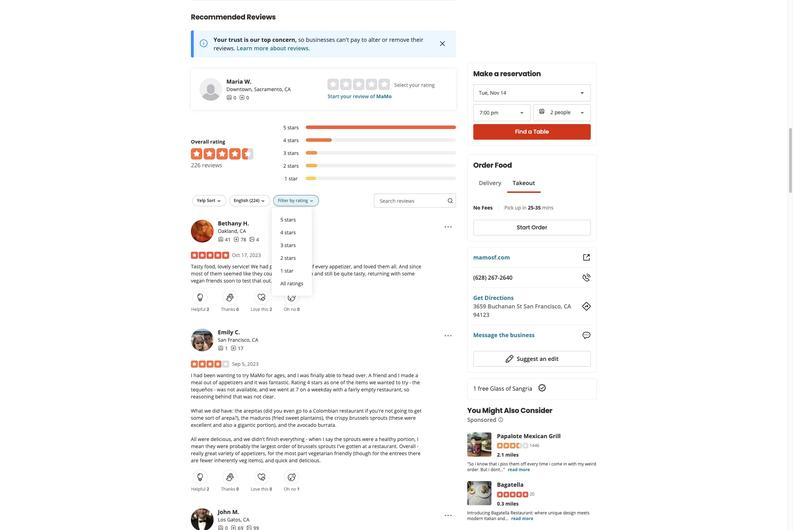 Task type: describe. For each thing, give the bounding box(es) containing it.
(224)
[[249, 198, 259, 204]]

and down (fried
[[278, 422, 287, 429]]

go
[[296, 408, 302, 414]]

ca inside get directions 3659 buchanan st san francisco, ca 94123
[[564, 303, 571, 310]]

i right "so on the right bottom
[[475, 461, 476, 467]]

bagatella inside introducing bagatella restaurant: where unique design meets modern italian and…
[[491, 510, 509, 516]]

items
[[355, 379, 368, 386]]

it
[[254, 379, 257, 386]]

we inside all were delicious, and we didn't finish everything - when i say the sprouts were a healthy portion, i mean they were probably the largest order of brussels sprouts i've gotten at a restaurant. overall - really great variety of appetizers, for the most part vegetarian friendly (though for the entrees there are fewer inherently veg items), and quick and delicious.
[[244, 436, 250, 443]]

the up quick
[[276, 450, 283, 457]]

of down head
[[340, 379, 345, 386]]

business
[[510, 331, 535, 339]]

sep 5, 2023
[[232, 361, 259, 367]]

much
[[285, 263, 298, 270]]

oh for emily c.
[[284, 486, 290, 492]]

16 photos v2 image for m.
[[246, 526, 252, 530]]

for down largest
[[268, 450, 274, 457]]

thanks 0 for bethany
[[221, 306, 239, 312]]

all ratings
[[280, 280, 303, 287]]

san inside get directions 3659 buchanan st san francisco, ca 94123
[[524, 303, 534, 310]]

0 vertical spatial overall
[[191, 138, 209, 145]]

rating for select your rating
[[421, 81, 435, 88]]

friends element for maria w.
[[226, 94, 236, 101]]

know
[[477, 461, 488, 467]]

and left also
[[213, 422, 222, 429]]

their
[[411, 36, 423, 44]]

edit
[[548, 355, 559, 363]]

appetizers,
[[241, 450, 266, 457]]

was up rating
[[300, 372, 309, 379]]

1 vertical spatial rating
[[210, 138, 225, 145]]

oh no 0
[[284, 306, 300, 312]]

pick up in 25-35 mins
[[504, 204, 553, 211]]

2 left the oh no 0
[[270, 306, 272, 312]]

(fried
[[272, 415, 284, 421]]

2 be from the left
[[334, 270, 340, 277]]

appetizer,
[[329, 263, 352, 270]]

papalote mexican grill image
[[467, 433, 491, 457]]

able
[[325, 372, 335, 379]]

photos element for john m.
[[246, 525, 259, 530]]

i left piss
[[498, 461, 499, 467]]

at inside i had been wanting to try mamo for ages, and i was finally able to head over. a friend and i made a meal out of appetizers and it was fantastic. rating 4 stars as one of the items we wanted to try - the tequeños - was not available, and we went at 7 on a weekday with a fairly empty restaurant, so reasoning behind that was not clear.
[[290, 386, 295, 393]]

one inside 'tasty food, lovely service! we had pretty much one of every appetizer, and loved them all. and since most of them seemed like they could be made vegan and still be quite tasty, returning with some vegan friends soon to test that out.'
[[299, 263, 308, 270]]

select your rating
[[394, 81, 435, 88]]

1 left free
[[473, 385, 476, 393]]

and left still
[[314, 270, 323, 277]]

mins
[[542, 204, 553, 211]]

that inside i had been wanting to try mamo for ages, and i was finally able to head over. a friend and i made a meal out of appetizers and it was fantastic. rating 4 stars as one of the items we wanted to try - the tequeños - was not available, and we went at 7 on a weekday with a fairly empty restaurant, so reasoning behind that was not clear.
[[233, 393, 242, 400]]

tab list containing delivery
[[473, 179, 541, 193]]

16 info v2 image
[[498, 417, 503, 423]]

2 stars for filter reviews by 2 stars rating element
[[283, 162, 299, 169]]

17,
[[241, 252, 248, 259]]

even
[[284, 408, 295, 414]]

1 be from the left
[[278, 270, 284, 277]]

were up (though
[[362, 436, 374, 443]]

no for c.
[[291, 486, 296, 492]]

the up arepa?),
[[235, 408, 242, 414]]

by
[[290, 198, 295, 204]]

of right review at the left of page
[[370, 93, 375, 100]]

brussels inside what we did have: the arepitas (did you even go to a colombian restaurant if you're not going to get some sort of arepa?), the maduros (fried sweet plantains), the crispy brussels sprouts (these were excellent and also a gigantic portion), and the avocado burrata.
[[349, 415, 369, 421]]

piss
[[500, 461, 508, 467]]

lovely
[[218, 263, 231, 270]]

(628)
[[473, 274, 487, 282]]

16 friends v2 image for bethany
[[218, 237, 224, 243]]

up
[[515, 204, 521, 211]]

0 vertical spatial bagatella
[[497, 481, 524, 489]]

- right wanted
[[409, 379, 411, 386]]

0 inside reviews element
[[246, 94, 249, 101]]

stars for filter reviews by 4 stars rating element
[[287, 137, 299, 144]]

1 horizontal spatial not
[[254, 393, 261, 400]]

1446
[[530, 443, 539, 449]]

i right but on the right bottom
[[488, 467, 490, 473]]

every inside 'tasty food, lovely service! we had pretty much one of every appetizer, and loved them all. and since most of them seemed like they could be made vegan and still be quite tasty, returning with some vegan friends soon to test that out.'
[[315, 263, 328, 270]]

out
[[204, 379, 211, 386]]

c.
[[235, 328, 240, 336]]

overall inside all were delicious, and we didn't finish everything - when i say the sprouts were a healthy portion, i mean they were probably the largest order of brussels sprouts i've gotten at a restaurant. overall - really great variety of appetizers, for the most part vegetarian friendly (though for the entrees there are fewer inherently veg items), and quick and delicious.
[[399, 443, 416, 450]]

and left it
[[244, 379, 253, 386]]

were up mean
[[198, 436, 209, 443]]

portion,
[[397, 436, 416, 443]]

1 vertical spatial sprouts
[[343, 436, 361, 443]]

and up clear.
[[259, 386, 268, 393]]

to left get
[[408, 408, 413, 414]]

(no rating) image
[[328, 79, 390, 90]]

0 horizontal spatial sprouts
[[318, 443, 336, 450]]

order.
[[467, 467, 479, 473]]

16 review v2 image for bethany
[[233, 237, 239, 243]]

we up clear.
[[269, 386, 276, 393]]

ca inside bethany h. oakland, ca
[[240, 228, 246, 234]]

service!
[[232, 263, 250, 270]]

read more for papalote mexican grill
[[508, 467, 530, 473]]

0 horizontal spatial order
[[473, 160, 493, 170]]

vegetarian
[[308, 450, 333, 457]]

the up "gigantic"
[[241, 415, 248, 421]]

to right go on the bottom left of the page
[[303, 408, 308, 414]]

the up get
[[412, 379, 420, 386]]

menu image for h.
[[444, 223, 452, 232]]

but
[[480, 467, 487, 473]]

francisco, inside emily c. san francisco, ca
[[228, 337, 251, 343]]

2 down fewer
[[207, 486, 209, 492]]

and up tasty,
[[353, 263, 362, 270]]

you're
[[369, 408, 384, 414]]

this for c.
[[261, 486, 268, 492]]

yelp sort
[[197, 198, 215, 204]]

267-
[[488, 274, 500, 282]]

portion),
[[257, 422, 277, 429]]

miles for bagatella
[[505, 501, 519, 507]]

didn't
[[252, 436, 265, 443]]

24 info v2 image
[[199, 39, 208, 48]]

businesses
[[306, 36, 335, 44]]

1 vertical spatial vegan
[[191, 277, 205, 284]]

rating element
[[328, 79, 390, 90]]

5 for "5 stars" button
[[280, 216, 283, 223]]

1 inside 'element'
[[285, 175, 287, 182]]

3.5 star rating image
[[497, 443, 528, 449]]

in inside "so i know that i piss them off every time i come in with my weird order. but i dont…"
[[563, 461, 567, 467]]

the down sweet
[[288, 422, 296, 429]]

san inside emily c. san francisco, ca
[[218, 337, 226, 343]]

the up appetizers,
[[252, 443, 259, 450]]

friends element for bethany h.
[[218, 236, 231, 243]]

for inside i had been wanting to try mamo for ages, and i was finally able to head over. a friend and i made a meal out of appetizers and it was fantastic. rating 4 stars as one of the items we wanted to try - the tequeños - was not available, and we went at 7 on a weekday with a fairly empty restaurant, so reasoning behind that was not clear.
[[266, 372, 273, 379]]

(0 reactions) element down "ratings"
[[297, 306, 300, 312]]

filter by rating
[[278, 198, 308, 204]]

i up meal
[[191, 372, 192, 379]]

read more link for papalote mexican grill
[[508, 467, 530, 473]]

1 star for 1 star button
[[280, 267, 293, 274]]

reviews element for h.
[[233, 236, 246, 243]]

arepitas
[[244, 408, 262, 414]]

4 star rating image
[[191, 361, 229, 368]]

veg
[[239, 457, 247, 464]]

(2 reactions) element left the oh no 0
[[270, 306, 272, 312]]

takeout tab panel
[[473, 193, 541, 196]]

miles for papalote mexican grill
[[505, 452, 519, 459]]

start order button
[[473, 220, 591, 236]]

all.
[[391, 263, 398, 270]]

fewer
[[200, 457, 213, 464]]

- up behind
[[214, 386, 216, 393]]

weird
[[585, 461, 596, 467]]

0.3
[[497, 501, 504, 507]]

reviews
[[247, 12, 276, 22]]

test
[[242, 277, 251, 284]]

oct
[[232, 252, 240, 259]]

- up there
[[417, 443, 419, 450]]

order
[[277, 443, 290, 450]]

of right glass
[[506, 385, 511, 393]]

oh no 1
[[284, 486, 300, 492]]

all for all were delicious, and we didn't finish everything - when i say the sprouts were a healthy portion, i mean they were probably the largest order of brussels sprouts i've gotten at a restaurant. overall - really great variety of appetizers, for the most part vegetarian friendly (though for the entrees there are fewer inherently veg items), and quick and delicious.
[[191, 436, 197, 443]]

i've
[[337, 443, 345, 450]]

of right much
[[309, 263, 314, 270]]

i right time
[[549, 461, 550, 467]]

1 right 16 friends v2 icon
[[225, 345, 228, 352]]

16 chevron down v2 image for english (224)
[[260, 198, 266, 204]]

friends element for emily c.
[[218, 345, 228, 352]]

had inside 'tasty food, lovely service! we had pretty much one of every appetizer, and loved them all. and since most of them seemed like they could be made vegan and still be quite tasty, returning with some vegan friends soon to test that out.'
[[260, 263, 268, 270]]

order inside button
[[531, 224, 547, 232]]

start order
[[517, 224, 547, 232]]

oakland,
[[218, 228, 238, 234]]

0 vertical spatial try
[[242, 372, 249, 379]]

healthy
[[379, 436, 396, 443]]

learn more about reviews. link
[[237, 44, 310, 52]]

tasty
[[191, 263, 203, 270]]

reviews for 226 reviews
[[202, 161, 222, 169]]

2 up filter
[[283, 162, 286, 169]]

i right 'portion,'
[[417, 436, 418, 443]]

the down restaurant.
[[380, 450, 388, 457]]

my
[[578, 461, 584, 467]]

appetizers
[[219, 379, 243, 386]]

we down the a
[[369, 379, 376, 386]]

helpful 2 for bethany h.
[[191, 306, 209, 312]]

i up the restaurant,
[[398, 372, 400, 379]]

stars inside i had been wanting to try mamo for ages, and i was finally able to head over. a friend and i made a meal out of appetizers and it was fantastic. rating 4 stars as one of the items we wanted to try - the tequeños - was not available, and we went at 7 on a weekday with a fairly empty restaurant, so reasoning behind that was not clear.
[[311, 379, 323, 386]]

2023 for h.
[[250, 252, 261, 259]]

16 chevron down v2 image for yelp sort
[[216, 198, 222, 204]]

friends element for john m.
[[218, 525, 228, 530]]

message the business button
[[473, 331, 535, 340]]

1 star for "filter reviews by 1 star rating" 'element' on the top of page
[[285, 175, 298, 182]]

finally
[[310, 372, 324, 379]]

of down 'food,'
[[204, 270, 209, 277]]

pay
[[350, 36, 360, 44]]

0 vertical spatial mamo
[[376, 93, 392, 100]]

thanks 0 for emily
[[221, 486, 239, 492]]

5 stars for filter reviews by 5 stars rating element
[[283, 124, 299, 131]]

the up burrata.
[[326, 415, 333, 421]]

2 down friends
[[207, 306, 209, 312]]

meal
[[191, 379, 202, 386]]

items),
[[248, 457, 264, 464]]

or
[[382, 36, 388, 44]]

was down available,
[[243, 393, 252, 400]]

0 horizontal spatial in
[[522, 204, 527, 211]]

where
[[535, 510, 547, 516]]

and up wanted
[[388, 372, 397, 379]]

tequeños
[[191, 386, 213, 393]]

2 inside button
[[280, 255, 283, 261]]

mexican
[[524, 432, 547, 440]]

0 vertical spatial not
[[227, 386, 235, 393]]

oh for bethany h.
[[284, 306, 290, 312]]

search image
[[447, 198, 453, 204]]

all for all ratings
[[280, 280, 286, 287]]

i up rating
[[297, 372, 299, 379]]

the down head
[[346, 379, 354, 386]]

3659
[[473, 303, 486, 310]]

(did
[[264, 408, 272, 414]]

4 inside i had been wanting to try mamo for ages, and i was finally able to head over. a friend and i made a meal out of appetizers and it was fantastic. rating 4 stars as one of the items we wanted to try - the tequeños - was not available, and we went at 7 on a weekday with a fairly empty restaurant, so reasoning behind that was not clear.
[[307, 379, 310, 386]]

24 pencil v2 image
[[505, 355, 514, 363]]

reviews. inside so businesses can't pay to alter or remove their reviews.
[[214, 44, 235, 52]]

crispy
[[334, 415, 348, 421]]

and down part
[[289, 457, 298, 464]]

helpful for bethany h.
[[191, 306, 206, 312]]

your for select
[[409, 81, 420, 88]]

photo of john m. image
[[191, 509, 214, 530]]

some inside what we did have: the arepitas (did you even go to a colombian restaurant if you're not going to get some sort of arepa?), the maduros (fried sweet plantains), the crispy brussels sprouts (these were excellent and also a gigantic portion), and the avocado burrata.
[[191, 415, 204, 421]]

of down 'everything'
[[292, 443, 296, 450]]

(0 reactions) element left oh no 1 at the left bottom of the page
[[270, 486, 272, 492]]

no fees
[[473, 204, 493, 211]]

and up probably
[[233, 436, 242, 443]]

love for h.
[[251, 306, 260, 312]]

read for bagatella
[[511, 516, 521, 522]]

introducing
[[467, 510, 490, 516]]

is
[[244, 36, 249, 44]]

25-
[[528, 204, 535, 211]]

were inside what we did have: the arepitas (did you even go to a colombian restaurant if you're not going to get some sort of arepa?), the maduros (fried sweet plantains), the crispy brussels sprouts (these were excellent and also a gigantic portion), and the avocado burrata.
[[404, 415, 416, 421]]

wanted
[[377, 379, 395, 386]]

226
[[191, 161, 201, 169]]

for down restaurant.
[[372, 450, 379, 457]]

also
[[504, 406, 519, 416]]

to right able
[[337, 372, 341, 379]]

colombian
[[313, 408, 338, 414]]

excellent
[[191, 422, 212, 429]]

they inside all were delicious, and we didn't finish everything - when i say the sprouts were a healthy portion, i mean they were probably the largest order of brussels sprouts i've gotten at a restaurant. overall - really great variety of appetizers, for the most part vegetarian friendly (though for the entrees there are fewer inherently veg items), and quick and delicious.
[[205, 443, 215, 450]]

(though
[[353, 450, 371, 457]]

filter reviews by 2 stars rating element
[[276, 162, 456, 169]]

when
[[309, 436, 321, 443]]

i left say
[[323, 436, 324, 443]]

1 down delicious.
[[297, 486, 300, 492]]

the up i've
[[334, 436, 342, 443]]

this for h.
[[261, 306, 268, 312]]

stars for 4 stars button
[[285, 229, 296, 236]]

they inside 'tasty food, lovely service! we had pretty much one of every appetizer, and loved them all. and since most of them seemed like they could be made vegan and still be quite tasty, returning with some vegan friends soon to test that out.'
[[252, 270, 262, 277]]

and up rating
[[287, 372, 296, 379]]

and left quick
[[265, 457, 274, 464]]

you
[[467, 406, 481, 416]]

1 free glass of sangria
[[473, 385, 532, 393]]

to inside 'tasty food, lovely service! we had pretty much one of every appetizer, and loved them all. and since most of them seemed like they could be made vegan and still be quite tasty, returning with some vegan friends soon to test that out.'
[[236, 277, 241, 284]]

16 review v2 image for emily
[[231, 346, 236, 351]]

4 stars for filter reviews by 4 stars rating element
[[283, 137, 299, 144]]

5 stars button
[[278, 213, 306, 226]]

16 photos v2 image for h.
[[249, 237, 255, 243]]

24 directions v2 image
[[582, 302, 591, 311]]



Task type: vqa. For each thing, say whether or not it's contained in the screenshot.
Free in the bottom right of the page
yes



Task type: locate. For each thing, give the bounding box(es) containing it.
2 vertical spatial them
[[509, 461, 520, 467]]

(2 reactions) element for emily c.
[[207, 486, 209, 492]]

friends element containing 41
[[218, 236, 231, 243]]

thanks 0 up john m. 'link'
[[221, 486, 239, 492]]

(1 reaction) element
[[297, 486, 300, 492]]

stars for filter reviews by 5 stars rating element
[[287, 124, 299, 131]]

2 thanks 0 from the top
[[221, 486, 239, 492]]

our
[[250, 36, 260, 44]]

stars inside filter reviews by 5 stars rating element
[[287, 124, 299, 131]]

1 vertical spatial read more link
[[511, 516, 533, 522]]

1 no from the top
[[291, 306, 296, 312]]

1 horizontal spatial your
[[409, 81, 420, 88]]

not inside what we did have: the arepitas (did you even go to a colombian restaurant if you're not going to get some sort of arepa?), the maduros (fried sweet plantains), the crispy brussels sprouts (these were excellent and also a gigantic portion), and the avocado burrata.
[[385, 408, 393, 414]]

2 vertical spatial not
[[385, 408, 393, 414]]

every
[[315, 263, 328, 270], [527, 461, 538, 467]]

learn more about reviews.
[[237, 44, 310, 52]]

francisco, down c.
[[228, 337, 251, 343]]

16 photos v2 image down john m. los gatos, ca
[[246, 526, 252, 530]]

so right concern,
[[298, 36, 304, 44]]

to up the restaurant,
[[396, 379, 401, 386]]

1 vertical spatial read
[[511, 516, 521, 522]]

helpful 2 up photo of emily c.
[[191, 306, 209, 312]]

0 vertical spatial 5 star rating image
[[191, 252, 229, 259]]

  text field inside recommended reviews element
[[374, 194, 456, 208]]

overall rating
[[191, 138, 225, 145]]

reviews element containing 78
[[233, 236, 246, 243]]

that down available,
[[233, 393, 242, 400]]

read more for bagatella
[[511, 516, 533, 522]]

2 horizontal spatial that
[[489, 461, 497, 467]]

star for "filter reviews by 1 star rating" 'element' on the top of page
[[289, 175, 298, 182]]

reviews element
[[239, 94, 249, 101], [233, 236, 246, 243], [231, 345, 243, 352], [231, 525, 243, 530]]

5 star rating image
[[191, 252, 229, 259], [497, 492, 528, 498]]

was up behind
[[217, 386, 226, 393]]

tasty food, lovely service! we had pretty much one of every appetizer, and loved them all. and since most of them seemed like they could be made vegan and still be quite tasty, returning with some vegan friends soon to test that out.
[[191, 263, 421, 284]]

3 16 chevron down v2 image from the left
[[309, 198, 314, 204]]

the right message
[[499, 331, 509, 339]]

2 horizontal spatial with
[[568, 461, 577, 467]]

1 vertical spatial helpful 2
[[191, 486, 209, 492]]

close image
[[438, 39, 447, 48]]

stars inside filter reviews by 2 stars rating element
[[287, 162, 299, 169]]

more down top
[[254, 44, 268, 52]]

1 horizontal spatial try
[[402, 379, 408, 386]]

0 vertical spatial had
[[260, 263, 268, 270]]

thanks up emily c. link
[[221, 306, 235, 312]]

1 horizontal spatial 5 star rating image
[[497, 492, 528, 498]]

2 stars for 2 stars button
[[280, 255, 296, 261]]

overall down 'portion,'
[[399, 443, 416, 450]]

0 vertical spatial 2 stars
[[283, 162, 299, 169]]

start left review at the left of page
[[328, 93, 339, 100]]

thanks
[[221, 306, 235, 312], [221, 486, 235, 492]]

2 oh from the top
[[284, 486, 290, 492]]

1 vertical spatial 2 stars
[[280, 255, 296, 261]]

5 star rating image for miles
[[497, 492, 528, 498]]

3 inside button
[[280, 242, 283, 249]]

- left when
[[306, 436, 307, 443]]

star for 1 star button
[[285, 267, 293, 274]]

(0 reactions) element up m.
[[236, 486, 239, 492]]

1 vertical spatial not
[[254, 393, 261, 400]]

you might also consider
[[467, 406, 552, 416]]

mamo inside i had been wanting to try mamo for ages, and i was finally able to head over. a friend and i made a meal out of appetizers and it was fantastic. rating 4 stars as one of the items we wanted to try - the tequeños - was not available, and we went at 7 on a weekday with a fairly empty restaurant, so reasoning behind that was not clear.
[[250, 372, 265, 379]]

design
[[563, 510, 576, 516]]

helpful 2 for emily c.
[[191, 486, 209, 492]]

star inside button
[[285, 267, 293, 274]]

order down 35
[[531, 224, 547, 232]]

miles down 3.5 star rating image
[[505, 452, 519, 459]]

(these
[[389, 415, 403, 421]]

everything
[[280, 436, 304, 443]]

1 vertical spatial francisco,
[[228, 337, 251, 343]]

sort
[[205, 415, 214, 421]]

0 vertical spatial sprouts
[[370, 415, 388, 421]]

1 16 chevron down v2 image from the left
[[216, 198, 222, 204]]

stars inside filter reviews by 4 stars rating element
[[287, 137, 299, 144]]

stars for "5 stars" button
[[285, 216, 296, 223]]

ca for c.
[[252, 337, 258, 343]]

1 vertical spatial in
[[563, 461, 567, 467]]

emily c. link
[[218, 328, 240, 336]]

reviews element containing 0
[[239, 94, 249, 101]]

downtown,
[[226, 86, 253, 92]]

them up friends
[[210, 270, 222, 277]]

2 vertical spatial with
[[568, 461, 577, 467]]

delicious,
[[211, 436, 232, 443]]

suggest an edit button
[[473, 351, 591, 367]]

0 vertical spatial star
[[289, 175, 298, 182]]

2 stars inside button
[[280, 255, 296, 261]]

0 vertical spatial brussels
[[349, 415, 369, 421]]

1 inside button
[[280, 267, 283, 274]]

0 vertical spatial oh
[[284, 306, 290, 312]]

0 vertical spatial 4 stars
[[283, 137, 299, 144]]

most inside 'tasty food, lovely service! we had pretty much one of every appetizer, and loved them all. and since most of them seemed like they could be made vegan and still be quite tasty, returning with some vegan friends soon to test that out.'
[[191, 270, 203, 277]]

they down we
[[252, 270, 262, 277]]

them left off
[[509, 461, 520, 467]]

reviews for search reviews
[[397, 198, 414, 204]]

1 horizontal spatial them
[[377, 263, 390, 270]]

find
[[515, 128, 527, 136]]

16 photos v2 image
[[249, 237, 255, 243], [246, 526, 252, 530]]

1 oh from the top
[[284, 306, 290, 312]]

reviews down 4.5 star rating image at the left top of page
[[202, 161, 222, 169]]

some inside 'tasty food, lovely service! we had pretty much one of every appetizer, and loved them all. and since most of them seemed like they could be made vegan and still be quite tasty, returning with some vegan friends soon to test that out.'
[[402, 270, 415, 277]]

2.1
[[497, 452, 504, 459]]

16 chevron down v2 image for filter by rating
[[309, 198, 314, 204]]

all inside button
[[280, 280, 286, 287]]

maria w. downtown, sacramento, ca
[[226, 78, 291, 92]]

friends element containing 1
[[218, 345, 228, 352]]

get directions link
[[473, 294, 514, 302]]

table
[[533, 128, 549, 136]]

1 star up by
[[285, 175, 298, 182]]

them inside "so i know that i piss them off every time i come in with my weird order. but i dont…"
[[509, 461, 520, 467]]

emily
[[218, 328, 233, 336]]

1 horizontal spatial order
[[531, 224, 547, 232]]

2 stars up much
[[280, 255, 296, 261]]

0 vertical spatial this
[[261, 306, 268, 312]]

  text field
[[374, 194, 456, 208]]

5 star rating image down bagatella 'link'
[[497, 492, 528, 498]]

your right "select"
[[409, 81, 420, 88]]

more inside info alert
[[254, 44, 268, 52]]

1 menu image from the top
[[444, 223, 452, 232]]

0 horizontal spatial with
[[333, 386, 343, 393]]

0 vertical spatial read more link
[[508, 467, 530, 473]]

made inside i had been wanting to try mamo for ages, and i was finally able to head over. a friend and i made a meal out of appetizers and it was fantastic. rating 4 stars as one of the items we wanted to try - the tequeños - was not available, and we went at 7 on a weekday with a fairly empty restaurant, so reasoning behind that was not clear.
[[401, 372, 414, 379]]

finish
[[266, 436, 279, 443]]

stars inside 3 stars button
[[285, 242, 296, 249]]

that inside 'tasty food, lovely service! we had pretty much one of every appetizer, and loved them all. and since most of them seemed like they could be made vegan and still be quite tasty, returning with some vegan friends soon to test that out.'
[[252, 277, 262, 284]]

ca for w.
[[284, 86, 291, 92]]

(2 reactions) element down friends
[[207, 306, 209, 312]]

16 friends v2 image for maria
[[226, 95, 232, 101]]

reviews. down your
[[214, 44, 235, 52]]

find a table
[[515, 128, 549, 136]]

more left where
[[522, 516, 533, 522]]

1 horizontal spatial had
[[260, 263, 268, 270]]

had inside i had been wanting to try mamo for ages, and i was finally able to head over. a friend and i made a meal out of appetizers and it was fantastic. rating 4 stars as one of the items we wanted to try - the tequeños - was not available, and we went at 7 on a weekday with a fairly empty restaurant, so reasoning behind that was not clear.
[[194, 372, 202, 379]]

2 16 chevron down v2 image from the left
[[260, 198, 266, 204]]

start for start your review of mamo
[[328, 93, 339, 100]]

more for papalote mexican grill
[[519, 467, 530, 473]]

not left clear.
[[254, 393, 261, 400]]

rating up 4.5 star rating image at the left top of page
[[210, 138, 225, 145]]

16 review v2 image for maria
[[239, 95, 245, 101]]

behind
[[215, 393, 231, 400]]

most down tasty
[[191, 270, 203, 277]]

1 thanks 0 from the top
[[221, 306, 239, 312]]

1 horizontal spatial most
[[285, 450, 296, 457]]

1 star inside 'element'
[[285, 175, 298, 182]]

1 vertical spatial 5 star rating image
[[497, 492, 528, 498]]

1 vertical spatial made
[[401, 372, 414, 379]]

1 helpful 2 from the top
[[191, 306, 209, 312]]

1 horizontal spatial every
[[527, 461, 538, 467]]

4 inside 4 stars button
[[280, 229, 283, 236]]

1 horizontal spatial that
[[252, 277, 262, 284]]

i
[[191, 372, 192, 379], [297, 372, 299, 379], [398, 372, 400, 379], [323, 436, 324, 443], [417, 436, 418, 443]]

3 stars for filter reviews by 3 stars rating element
[[283, 150, 299, 156]]

stars for filter reviews by 3 stars rating element
[[287, 150, 299, 156]]

try up the restaurant,
[[402, 379, 408, 386]]

4 inside filter reviews by 4 stars rating element
[[283, 137, 286, 144]]

4 stars for 4 stars button
[[280, 229, 296, 236]]

1 vertical spatial san
[[218, 337, 226, 343]]

ca for m.
[[243, 517, 249, 523]]

1 miles from the top
[[505, 452, 519, 459]]

friends element down emily
[[218, 345, 228, 352]]

read more link for bagatella
[[511, 516, 533, 522]]

(2 reactions) element for bethany h.
[[207, 306, 209, 312]]

0 horizontal spatial them
[[210, 270, 222, 277]]

2023 for c.
[[247, 361, 259, 367]]

english
[[234, 198, 248, 204]]

1 vertical spatial 1 star
[[280, 267, 293, 274]]

reviews element containing 17
[[231, 345, 243, 352]]

photos element containing 4
[[249, 236, 259, 243]]

1 horizontal spatial made
[[401, 372, 414, 379]]

0 vertical spatial 2023
[[250, 252, 261, 259]]

stars for 3 stars button
[[285, 242, 296, 249]]

0 horizontal spatial brussels
[[298, 443, 317, 450]]

learn
[[237, 44, 252, 52]]

2 menu image from the top
[[444, 512, 452, 520]]

1 vertical spatial one
[[330, 379, 339, 386]]

24 message v2 image
[[582, 331, 591, 340]]

did
[[212, 408, 220, 414]]

for left ages,
[[266, 372, 273, 379]]

None radio
[[328, 79, 339, 90], [340, 79, 352, 90], [328, 79, 339, 90], [340, 79, 352, 90]]

read more link left where
[[511, 516, 533, 522]]

stars inside 2 stars button
[[285, 255, 296, 261]]

photos element
[[249, 236, 259, 243], [246, 525, 259, 530]]

francisco, inside get directions 3659 buchanan st san francisco, ca 94123
[[535, 303, 562, 310]]

sprouts
[[370, 415, 388, 421], [343, 436, 361, 443], [318, 443, 336, 450]]

filter reviews by 4 stars rating element
[[276, 137, 456, 144]]

1 vertical spatial try
[[402, 379, 408, 386]]

miles
[[505, 452, 519, 459], [505, 501, 519, 507]]

introducing bagatella restaurant: where unique design meets modern italian and…
[[467, 510, 590, 522]]

1 vertical spatial reviews
[[397, 198, 414, 204]]

0 horizontal spatial overall
[[191, 138, 209, 145]]

no for h.
[[291, 306, 296, 312]]

stars for 2 stars button
[[285, 255, 296, 261]]

at inside all were delicious, and we didn't finish everything - when i say the sprouts were a healthy portion, i mean they were probably the largest order of brussels sprouts i've gotten at a restaurant. overall - really great variety of appetizers, for the most part vegetarian friendly (though for the entrees there are fewer inherently veg items), and quick and delicious.
[[362, 443, 367, 450]]

brussels inside all were delicious, and we didn't finish everything - when i say the sprouts were a healthy portion, i mean they were probably the largest order of brussels sprouts i've gotten at a restaurant. overall - really great variety of appetizers, for the most part vegetarian friendly (though for the entrees there are fewer inherently veg items), and quick and delicious.
[[298, 443, 317, 450]]

friends element
[[226, 94, 236, 101], [218, 236, 231, 243], [218, 345, 228, 352], [218, 525, 228, 530]]

were down 'delicious,'
[[217, 443, 228, 450]]

reviews element for c.
[[231, 345, 243, 352]]

rating right "select"
[[421, 81, 435, 88]]

friends element containing 0
[[226, 94, 236, 101]]

we
[[369, 379, 376, 386], [269, 386, 276, 393], [204, 408, 211, 414], [244, 436, 250, 443]]

0 vertical spatial they
[[252, 270, 262, 277]]

16 chevron down v2 image
[[216, 198, 222, 204], [260, 198, 266, 204], [309, 198, 314, 204]]

5 stars inside button
[[280, 216, 296, 223]]

empty
[[361, 386, 376, 393]]

that
[[252, 277, 262, 284], [233, 393, 242, 400], [489, 461, 497, 467]]

top
[[261, 36, 271, 44]]

john m. link
[[218, 508, 239, 516]]

with inside 'tasty food, lovely service! we had pretty much one of every appetizer, and loved them all. and since most of them seemed like they could be made vegan and still be quite tasty, returning with some vegan friends soon to test that out.'
[[391, 270, 401, 277]]

ca right gatos,
[[243, 517, 249, 523]]

2 horizontal spatial them
[[509, 461, 520, 467]]

bagatella image
[[467, 482, 491, 506]]

what we did have: the arepitas (did you even go to a colombian restaurant if you're not going to get some sort of arepa?), the maduros (fried sweet plantains), the crispy brussels sprouts (these were excellent and also a gigantic portion), and the avocado burrata.
[[191, 408, 421, 429]]

1 vertical spatial 3 stars
[[280, 242, 296, 249]]

17
[[238, 345, 243, 352]]

1 this from the top
[[261, 306, 268, 312]]

2 no from the top
[[291, 486, 296, 492]]

brussels
[[349, 415, 369, 421], [298, 443, 317, 450]]

off
[[521, 461, 526, 467]]

burrata.
[[318, 422, 336, 429]]

in right come
[[563, 461, 567, 467]]

2023 right 17,
[[250, 252, 261, 259]]

start for start order
[[517, 224, 530, 232]]

get
[[473, 294, 483, 302]]

rating inside 'filter by rating' popup button
[[296, 198, 308, 204]]

5 stars for "5 stars" button
[[280, 216, 296, 223]]

one inside i had been wanting to try mamo for ages, and i was finally able to head over. a friend and i made a meal out of appetizers and it was fantastic. rating 4 stars as one of the items we wanted to try - the tequeños - was not available, and we went at 7 on a weekday with a fairly empty restaurant, so reasoning behind that was not clear.
[[330, 379, 339, 386]]

2 helpful 2 from the top
[[191, 486, 209, 492]]

read for papalote mexican grill
[[508, 467, 518, 473]]

1 horizontal spatial rating
[[296, 198, 308, 204]]

16 chevron down v2 image inside 'filter by rating' popup button
[[309, 198, 314, 204]]

reviews element for m.
[[231, 525, 243, 530]]

2 horizontal spatial not
[[385, 408, 393, 414]]

some down "and" in the right of the page
[[402, 270, 415, 277]]

24 external link v2 image
[[582, 253, 591, 262]]

more for bagatella
[[522, 516, 533, 522]]

3 stars for 3 stars button
[[280, 242, 296, 249]]

like
[[243, 270, 251, 277]]

start inside recommended reviews element
[[328, 93, 339, 100]]

0 vertical spatial 16 friends v2 image
[[226, 95, 232, 101]]

sprouts inside what we did have: the arepitas (did you even go to a colombian restaurant if you're not going to get some sort of arepa?), the maduros (fried sweet plantains), the crispy brussels sprouts (these were excellent and also a gigantic portion), and the avocado burrata.
[[370, 415, 388, 421]]

photo of bethany h. image
[[191, 220, 214, 243]]

mamo right review at the left of page
[[376, 93, 392, 100]]

stars inside "5 stars" button
[[285, 216, 296, 223]]

so inside so businesses can't pay to alter or remove their reviews.
[[298, 36, 304, 44]]

0 vertical spatial menu image
[[444, 223, 452, 232]]

1 vertical spatial had
[[194, 372, 202, 379]]

with inside "so i know that i piss them off every time i come in with my weird order. but i dont…"
[[568, 461, 577, 467]]

0 horizontal spatial start
[[328, 93, 339, 100]]

filter reviews by 5 stars rating element
[[276, 124, 456, 131]]

more left time
[[519, 467, 530, 473]]

restaurant
[[339, 408, 364, 414]]

select
[[394, 81, 408, 88]]

of right out
[[213, 379, 217, 386]]

2 vertical spatial 16 friends v2 image
[[218, 526, 224, 530]]

h.
[[243, 220, 249, 227]]

were down get
[[404, 415, 416, 421]]

0 horizontal spatial 5 star rating image
[[191, 252, 229, 259]]

16 chevron down v2 image inside the english (224) popup button
[[260, 198, 266, 204]]

at up (though
[[362, 443, 367, 450]]

that inside "so i know that i piss them off every time i come in with my weird order. but i dont…"
[[489, 461, 497, 467]]

entrees
[[389, 450, 407, 457]]

with inside i had been wanting to try mamo for ages, and i was finally able to head over. a friend and i made a meal out of appetizers and it was fantastic. rating 4 stars as one of the items we wanted to try - the tequeños - was not available, and we went at 7 on a weekday with a fairly empty restaurant, so reasoning behind that was not clear.
[[333, 386, 343, 393]]

16 friends v2 image left 41
[[218, 237, 224, 243]]

largest
[[260, 443, 276, 450]]

2 this from the top
[[261, 486, 268, 492]]

3 for 3 stars button
[[280, 242, 283, 249]]

filter reviews by 3 stars rating element
[[276, 150, 456, 157]]

so inside i had been wanting to try mamo for ages, and i was finally able to head over. a friend and i made a meal out of appetizers and it was fantastic. rating 4 stars as one of the items we wanted to try - the tequeños - was not available, and we went at 7 on a weekday with a fairly empty restaurant, so reasoning behind that was not clear.
[[404, 386, 409, 393]]

1 vertical spatial mamo
[[250, 372, 265, 379]]

ca right sacramento,
[[284, 86, 291, 92]]

2 helpful from the top
[[191, 486, 206, 492]]

2 reviews. from the left
[[288, 44, 310, 52]]

1 horizontal spatial reviews
[[397, 198, 414, 204]]

ca inside emily c. san francisco, ca
[[252, 337, 258, 343]]

0 horizontal spatial francisco,
[[228, 337, 251, 343]]

(0 reactions) element up c.
[[236, 306, 239, 312]]

helpful for emily c.
[[191, 486, 206, 492]]

had up meal
[[194, 372, 202, 379]]

0 horizontal spatial san
[[218, 337, 226, 343]]

None radio
[[353, 79, 365, 90], [366, 79, 377, 90], [379, 79, 390, 90], [353, 79, 365, 90], [366, 79, 377, 90], [379, 79, 390, 90]]

None field
[[533, 104, 591, 121], [474, 105, 530, 121], [533, 104, 591, 121], [474, 105, 530, 121]]

1 up filter
[[285, 175, 287, 182]]

1 thanks from the top
[[221, 306, 235, 312]]

dont…"
[[491, 467, 505, 473]]

info alert
[[191, 30, 456, 57]]

(0 reactions) element
[[236, 306, 239, 312], [297, 306, 300, 312], [236, 486, 239, 492], [270, 486, 272, 492]]

1 horizontal spatial vegan
[[299, 270, 313, 277]]

clear.
[[263, 393, 275, 400]]

every inside "so i know that i piss them off every time i come in with my weird order. but i dont…"
[[527, 461, 538, 467]]

0 vertical spatial them
[[377, 263, 390, 270]]

fantastic.
[[269, 379, 290, 386]]

star down 2 stars button
[[285, 267, 293, 274]]

helpful
[[191, 306, 206, 312], [191, 486, 206, 492]]

bagatella down 0.3
[[491, 510, 509, 516]]

rating for filter by rating
[[296, 198, 308, 204]]

stars inside filter reviews by 3 stars rating element
[[287, 150, 299, 156]]

photo of emily c. image
[[191, 329, 214, 352]]

to up appetizers
[[236, 372, 241, 379]]

1 love from the top
[[251, 306, 260, 312]]

make a reservation
[[473, 69, 541, 79]]

1 vertical spatial your
[[341, 93, 352, 100]]

16 review v2 image left 78
[[233, 237, 239, 243]]

reviews element for w.
[[239, 94, 249, 101]]

love down test
[[251, 306, 260, 312]]

buchanan
[[488, 303, 515, 310]]

mean
[[191, 443, 204, 450]]

0 vertical spatial start
[[328, 93, 339, 100]]

reviews right search
[[397, 198, 414, 204]]

1 reviews. from the left
[[214, 44, 235, 52]]

find a table link
[[473, 124, 591, 140]]

friend
[[373, 372, 387, 379]]

los
[[218, 517, 226, 523]]

3 stars button
[[278, 239, 306, 252]]

that right test
[[252, 277, 262, 284]]

made inside 'tasty food, lovely service! we had pretty much one of every appetizer, and loved them all. and since most of them seemed like they could be made vegan and still be quite tasty, returning with some vegan friends soon to test that out.'
[[285, 270, 298, 277]]

love for c.
[[251, 486, 260, 492]]

of inside what we did have: the arepitas (did you even go to a colombian restaurant if you're not going to get some sort of arepa?), the maduros (fried sweet plantains), the crispy brussels sprouts (these were excellent and also a gigantic portion), and the avocado burrata.
[[215, 415, 220, 421]]

most down order
[[285, 450, 296, 457]]

was right it
[[259, 379, 268, 386]]

friends element down the oakland,
[[218, 236, 231, 243]]

3 for filter reviews by 3 stars rating element
[[283, 150, 286, 156]]

went
[[277, 386, 289, 393]]

24 phone v2 image
[[582, 273, 591, 282]]

0 horizontal spatial reviews
[[202, 161, 222, 169]]

0 vertical spatial all
[[280, 280, 286, 287]]

16 friends v2 image
[[226, 95, 232, 101], [218, 237, 224, 243], [218, 526, 224, 530]]

0 vertical spatial miles
[[505, 452, 519, 459]]

0 vertical spatial order
[[473, 160, 493, 170]]

menu image
[[444, 223, 452, 232], [444, 512, 452, 520]]

oh left (1 reaction) element
[[284, 486, 290, 492]]

0 vertical spatial love
[[251, 306, 260, 312]]

1 vertical spatial helpful
[[191, 486, 206, 492]]

fairly
[[348, 386, 360, 393]]

great
[[205, 450, 217, 457]]

we inside what we did have: the arepitas (did you even go to a colombian restaurant if you're not going to get some sort of arepa?), the maduros (fried sweet plantains), the crispy brussels sprouts (these were excellent and also a gigantic portion), and the avocado burrata.
[[204, 408, 211, 414]]

delicious.
[[299, 457, 321, 464]]

1 star inside button
[[280, 267, 293, 274]]

menu image for m.
[[444, 512, 452, 520]]

0 vertical spatial one
[[299, 263, 308, 270]]

italian
[[484, 516, 496, 522]]

0 vertical spatial read
[[508, 467, 518, 473]]

5 for filter reviews by 5 stars rating element
[[283, 124, 286, 131]]

3 stars inside button
[[280, 242, 296, 249]]

0 horizontal spatial some
[[191, 415, 204, 421]]

and…
[[497, 516, 508, 522]]

star up filter by rating
[[289, 175, 298, 182]]

this left oh no 1 at the left bottom of the page
[[261, 486, 268, 492]]

(2 reactions) element
[[207, 306, 209, 312], [270, 306, 272, 312], [207, 486, 209, 492]]

2 thanks from the top
[[221, 486, 235, 492]]

made down much
[[285, 270, 298, 277]]

recommended reviews element
[[168, 0, 479, 530]]

quite
[[341, 270, 353, 277]]

order up delivery
[[473, 160, 493, 170]]

4.5 star rating image
[[191, 148, 253, 160]]

not up (these at the bottom of the page
[[385, 408, 393, 414]]

78
[[241, 236, 246, 243]]

seemed
[[223, 270, 242, 277]]

your left review at the left of page
[[341, 93, 352, 100]]

1 vertical spatial most
[[285, 450, 296, 457]]

the inside button
[[499, 331, 509, 339]]

read more up bagatella 'link'
[[508, 467, 530, 473]]

16 friends v2 image down downtown,
[[226, 95, 232, 101]]

0 vertical spatial with
[[391, 270, 401, 277]]

some down what
[[191, 415, 204, 421]]

2023
[[250, 252, 261, 259], [247, 361, 259, 367]]

1 horizontal spatial all
[[280, 280, 286, 287]]

plantains),
[[300, 415, 324, 421]]

one right much
[[299, 263, 308, 270]]

try down 'sep 5, 2023'
[[242, 372, 249, 379]]

5 star rating image for food,
[[191, 252, 229, 259]]

2 horizontal spatial 16 chevron down v2 image
[[309, 198, 314, 204]]

2 stars button
[[278, 252, 306, 265]]

friends element down los
[[218, 525, 228, 530]]

friends
[[206, 277, 222, 284]]

every right off
[[527, 461, 538, 467]]

5 inside button
[[280, 216, 283, 223]]

helpful up photo of emily c.
[[191, 306, 206, 312]]

order food
[[473, 160, 512, 170]]

filter by rating button
[[273, 195, 319, 206]]

thanks for emily
[[221, 486, 235, 492]]

0 vertical spatial that
[[252, 277, 262, 284]]

4 stars inside button
[[280, 229, 296, 236]]

0 vertical spatial made
[[285, 270, 298, 277]]

1 horizontal spatial some
[[402, 270, 415, 277]]

mamosf.com
[[473, 254, 510, 261]]

thanks 0
[[221, 306, 239, 312], [221, 486, 239, 492]]

restaurant:
[[511, 510, 533, 516]]

this left the oh no 0
[[261, 306, 268, 312]]

0 vertical spatial 3 stars
[[283, 150, 299, 156]]

to inside so businesses can't pay to alter or remove their reviews.
[[361, 36, 367, 44]]

2 vertical spatial that
[[489, 461, 497, 467]]

1 vertical spatial love
[[251, 486, 260, 492]]

2 miles from the top
[[505, 501, 519, 507]]

photo of maria w. image
[[199, 78, 222, 101]]

1 vertical spatial 3
[[280, 242, 283, 249]]

a
[[368, 372, 372, 379]]

ca left 24 directions v2 image
[[564, 303, 571, 310]]

24 check in v2 image
[[538, 384, 546, 392]]

16 review v2 image for john
[[231, 526, 236, 530]]

4
[[283, 137, 286, 144], [280, 229, 283, 236], [256, 236, 259, 243], [307, 379, 310, 386]]

1 horizontal spatial they
[[252, 270, 262, 277]]

read left off
[[508, 467, 518, 473]]

2 horizontal spatial sprouts
[[370, 415, 388, 421]]

stars for filter reviews by 2 stars rating element
[[287, 162, 299, 169]]

of down probably
[[235, 450, 240, 457]]

photos element for bethany h.
[[249, 236, 259, 243]]

all up mean
[[191, 436, 197, 443]]

0 vertical spatial san
[[524, 303, 534, 310]]

16 friends v2 image for john
[[218, 526, 224, 530]]

1 vertical spatial so
[[404, 386, 409, 393]]

all inside all were delicious, and we didn't finish everything - when i say the sprouts were a healthy portion, i mean they were probably the largest order of brussels sprouts i've gotten at a restaurant. overall - really great variety of appetizers, for the most part vegetarian friendly (though for the entrees there are fewer inherently veg items), and quick and delicious.
[[191, 436, 197, 443]]

0 vertical spatial at
[[290, 386, 295, 393]]

menu image
[[444, 332, 452, 340]]

1 vertical spatial 16 photos v2 image
[[246, 526, 252, 530]]

your for start
[[341, 93, 352, 100]]

4 stars
[[283, 137, 299, 144], [280, 229, 296, 236]]

35
[[535, 204, 541, 211]]

filter reviews by 1 star rating element
[[276, 175, 456, 182]]

16 friends v2 image
[[218, 346, 224, 351]]

Select a date text field
[[473, 84, 591, 101]]

0 vertical spatial thanks
[[221, 306, 235, 312]]

ca inside john m. los gatos, ca
[[243, 517, 249, 523]]

2 love from the top
[[251, 486, 260, 492]]

i
[[475, 461, 476, 467], [498, 461, 499, 467], [549, 461, 550, 467], [488, 467, 490, 473]]

0 vertical spatial vegan
[[299, 270, 313, 277]]

0 vertical spatial reviews
[[202, 161, 222, 169]]

0 vertical spatial more
[[254, 44, 268, 52]]

gigantic
[[238, 422, 256, 429]]

tab list
[[473, 179, 541, 193]]

thanks for bethany
[[221, 306, 235, 312]]

0 vertical spatial photos element
[[249, 236, 259, 243]]

1 helpful from the top
[[191, 306, 206, 312]]

the
[[499, 331, 509, 339], [346, 379, 354, 386], [412, 379, 420, 386], [235, 408, 242, 414], [241, 415, 248, 421], [326, 415, 333, 421], [288, 422, 296, 429], [334, 436, 342, 443], [252, 443, 259, 450], [276, 450, 283, 457], [380, 450, 388, 457]]

star inside 'element'
[[289, 175, 298, 182]]

0 horizontal spatial be
[[278, 270, 284, 277]]

ca inside maria w. downtown, sacramento, ca
[[284, 86, 291, 92]]

1 vertical spatial all
[[191, 436, 197, 443]]

returning
[[368, 270, 389, 277]]

16 review v2 image
[[239, 95, 245, 101], [233, 237, 239, 243], [231, 346, 236, 351], [231, 526, 236, 530]]

and
[[353, 263, 362, 270], [314, 270, 323, 277], [287, 372, 296, 379], [388, 372, 397, 379], [244, 379, 253, 386], [259, 386, 268, 393], [213, 422, 222, 429], [278, 422, 287, 429], [233, 436, 242, 443], [265, 457, 274, 464], [289, 457, 298, 464]]

1 vertical spatial that
[[233, 393, 242, 400]]

stars inside 4 stars button
[[285, 229, 296, 236]]

suggest
[[517, 355, 538, 363]]

reviews element right 41
[[233, 236, 246, 243]]

16 chevron down v2 image inside yelp sort dropdown button
[[216, 198, 222, 204]]

start inside button
[[517, 224, 530, 232]]

5 star rating image up 'food,'
[[191, 252, 229, 259]]

most inside all were delicious, and we didn't finish everything - when i say the sprouts were a healthy portion, i mean they were probably the largest order of brussels sprouts i've gotten at a restaurant. overall - really great variety of appetizers, for the most part vegetarian friendly (though for the entrees there are fewer inherently veg items), and quick and delicious.
[[285, 450, 296, 457]]



